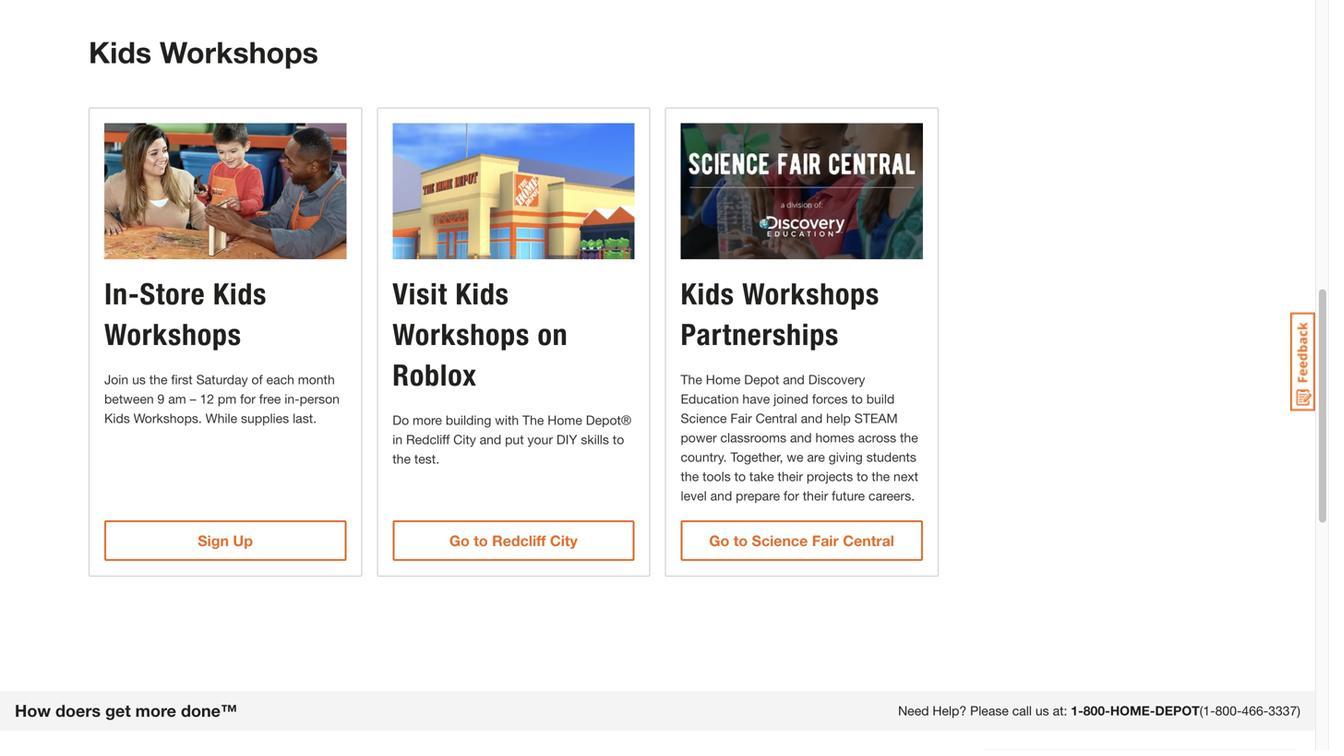 Task type: locate. For each thing, give the bounding box(es) containing it.
the
[[681, 372, 702, 387], [523, 413, 544, 428]]

home up "diy"
[[548, 413, 582, 428]]

joined
[[774, 391, 809, 407]]

2 800- from the left
[[1216, 704, 1242, 719]]

power
[[681, 430, 717, 446]]

science
[[681, 411, 727, 426], [752, 532, 808, 550]]

and left put
[[480, 432, 502, 447]]

for inside join us the first saturday of each month between 9 am – 12 pm for free in-person kids workshops. while supplies last.
[[240, 391, 256, 407]]

0 vertical spatial home
[[706, 372, 741, 387]]

1 horizontal spatial for
[[784, 488, 799, 504]]

students
[[867, 450, 917, 465]]

last.
[[293, 411, 317, 426]]

fair
[[731, 411, 752, 426], [812, 532, 839, 550]]

0 horizontal spatial go
[[450, 532, 470, 550]]

at:
[[1053, 704, 1068, 719]]

science inside button
[[752, 532, 808, 550]]

supplies
[[241, 411, 289, 426]]

2 go from the left
[[709, 532, 730, 550]]

0 horizontal spatial central
[[756, 411, 797, 426]]

1 horizontal spatial fair
[[812, 532, 839, 550]]

kids
[[89, 35, 152, 70], [213, 277, 267, 312], [456, 277, 509, 312], [681, 277, 735, 312], [104, 411, 130, 426]]

1 vertical spatial us
[[1036, 704, 1049, 719]]

and up joined
[[783, 372, 805, 387]]

1 horizontal spatial more
[[413, 413, 442, 428]]

0 horizontal spatial home
[[548, 413, 582, 428]]

0 vertical spatial fair
[[731, 411, 752, 426]]

in-store kids workshops
[[104, 277, 267, 353]]

0 vertical spatial central
[[756, 411, 797, 426]]

kids inside kids workshops partnerships
[[681, 277, 735, 312]]

the
[[149, 372, 168, 387], [900, 430, 918, 446], [393, 452, 411, 467], [681, 469, 699, 484], [872, 469, 890, 484]]

more inside do more building with the home depot® in redcliff city and put your diy skills to the test.
[[413, 413, 442, 428]]

1 horizontal spatial home
[[706, 372, 741, 387]]

0 horizontal spatial more
[[135, 701, 176, 721]]

for right prepare
[[784, 488, 799, 504]]

kids inside visit kids workshops on roblox
[[456, 277, 509, 312]]

0 vertical spatial the
[[681, 372, 702, 387]]

1 vertical spatial central
[[843, 532, 895, 550]]

kids inside join us the first saturday of each month between 9 am – 12 pm for free in-person kids workshops. while supplies last.
[[104, 411, 130, 426]]

the down in
[[393, 452, 411, 467]]

1 go from the left
[[450, 532, 470, 550]]

1 vertical spatial city
[[550, 532, 578, 550]]

person
[[300, 391, 340, 407]]

0 vertical spatial their
[[778, 469, 803, 484]]

more right get
[[135, 701, 176, 721]]

the inside do more building with the home depot® in redcliff city and put your diy skills to the test.
[[523, 413, 544, 428]]

city
[[453, 432, 476, 447], [550, 532, 578, 550]]

level
[[681, 488, 707, 504]]

have
[[743, 391, 770, 407]]

1 vertical spatial the
[[523, 413, 544, 428]]

800- right depot
[[1216, 704, 1242, 719]]

fair down future
[[812, 532, 839, 550]]

their down projects
[[803, 488, 828, 504]]

more right do
[[413, 413, 442, 428]]

0 vertical spatial us
[[132, 372, 146, 387]]

1 vertical spatial their
[[803, 488, 828, 504]]

0 vertical spatial redcliff
[[406, 432, 450, 447]]

science_fair_height250px.jpeg.webp image
[[681, 123, 923, 259]]

workshops inside visit kids workshops on roblox
[[393, 317, 530, 353]]

0 vertical spatial for
[[240, 391, 256, 407]]

go to redcliff city button
[[393, 521, 635, 561]]

visit kids workshops on roblox
[[393, 277, 568, 393]]

am
[[168, 391, 186, 407]]

free
[[259, 391, 281, 407]]

building
[[446, 413, 492, 428]]

central inside button
[[843, 532, 895, 550]]

central
[[756, 411, 797, 426], [843, 532, 895, 550]]

go to redcliff city
[[450, 532, 578, 550]]

call
[[1013, 704, 1032, 719]]

science up power in the right of the page
[[681, 411, 727, 426]]

us inside join us the first saturday of each month between 9 am – 12 pm for free in-person kids workshops. while supplies last.
[[132, 372, 146, 387]]

home inside do more building with the home depot® in redcliff city and put your diy skills to the test.
[[548, 413, 582, 428]]

in-
[[285, 391, 300, 407]]

1 horizontal spatial science
[[752, 532, 808, 550]]

1 vertical spatial redcliff
[[492, 532, 546, 550]]

please
[[970, 704, 1009, 719]]

1 horizontal spatial the
[[681, 372, 702, 387]]

workshops
[[160, 35, 318, 70], [743, 277, 880, 312], [104, 317, 242, 353], [393, 317, 530, 353]]

and up we
[[790, 430, 812, 446]]

central inside the home depot and discovery education have joined forces to build science fair central and help steam power classrooms and homes across the country. together, we are giving students the tools to take their projects to the next level and prepare for their future careers.
[[756, 411, 797, 426]]

central down future
[[843, 532, 895, 550]]

1 vertical spatial for
[[784, 488, 799, 504]]

fair up classrooms
[[731, 411, 752, 426]]

0 horizontal spatial 800-
[[1084, 704, 1111, 719]]

go inside button
[[450, 532, 470, 550]]

central down joined
[[756, 411, 797, 426]]

0 horizontal spatial science
[[681, 411, 727, 426]]

classrooms
[[721, 430, 787, 446]]

forces
[[812, 391, 848, 407]]

home-
[[1111, 704, 1156, 719]]

1 vertical spatial home
[[548, 413, 582, 428]]

the up your at left
[[523, 413, 544, 428]]

the up 9
[[149, 372, 168, 387]]

home
[[706, 372, 741, 387], [548, 413, 582, 428]]

the up education
[[681, 372, 702, 387]]

0 vertical spatial science
[[681, 411, 727, 426]]

the inside the home depot and discovery education have joined forces to build science fair central and help steam power classrooms and homes across the country. together, we are giving students the tools to take their projects to the next level and prepare for their future careers.
[[681, 372, 702, 387]]

for right "pm"
[[240, 391, 256, 407]]

go for visit kids workshops on roblox
[[450, 532, 470, 550]]

sign up button
[[104, 521, 346, 561]]

redcliff
[[406, 432, 450, 447], [492, 532, 546, 550]]

month
[[298, 372, 335, 387]]

1 vertical spatial fair
[[812, 532, 839, 550]]

in-
[[104, 277, 140, 312]]

while
[[206, 411, 237, 426]]

the inside do more building with the home depot® in redcliff city and put your diy skills to the test.
[[393, 452, 411, 467]]

0 horizontal spatial city
[[453, 432, 476, 447]]

on
[[538, 317, 568, 353]]

education
[[681, 391, 739, 407]]

to
[[852, 391, 863, 407], [613, 432, 624, 447], [735, 469, 746, 484], [857, 469, 868, 484], [474, 532, 488, 550], [734, 532, 748, 550]]

their
[[778, 469, 803, 484], [803, 488, 828, 504]]

0 horizontal spatial for
[[240, 391, 256, 407]]

us
[[132, 372, 146, 387], [1036, 704, 1049, 719]]

1-
[[1071, 704, 1084, 719]]

workshops.
[[134, 411, 202, 426]]

go
[[450, 532, 470, 550], [709, 532, 730, 550]]

science down prepare
[[752, 532, 808, 550]]

city inside do more building with the home depot® in redcliff city and put your diy skills to the test.
[[453, 432, 476, 447]]

1 horizontal spatial 800-
[[1216, 704, 1242, 719]]

prepare
[[736, 488, 780, 504]]

1 vertical spatial science
[[752, 532, 808, 550]]

800-
[[1084, 704, 1111, 719], [1216, 704, 1242, 719]]

to inside do more building with the home depot® in redcliff city and put your diy skills to the test.
[[613, 432, 624, 447]]

us up between at bottom
[[132, 372, 146, 387]]

go to science fair central button
[[681, 521, 923, 561]]

in
[[393, 432, 403, 447]]

done™
[[181, 701, 237, 721]]

1 horizontal spatial redcliff
[[492, 532, 546, 550]]

1 horizontal spatial central
[[843, 532, 895, 550]]

0 vertical spatial city
[[453, 432, 476, 447]]

1 horizontal spatial go
[[709, 532, 730, 550]]

homes
[[816, 430, 855, 446]]

next
[[894, 469, 919, 484]]

with
[[495, 413, 519, 428]]

us left at:
[[1036, 704, 1049, 719]]

the down "students"
[[872, 469, 890, 484]]

0 horizontal spatial redcliff
[[406, 432, 450, 447]]

home inside the home depot and discovery education have joined forces to build science fair central and help steam power classrooms and homes across the country. together, we are giving students the tools to take their projects to the next level and prepare for their future careers.
[[706, 372, 741, 387]]

0 horizontal spatial the
[[523, 413, 544, 428]]

800- right at:
[[1084, 704, 1111, 719]]

1 horizontal spatial city
[[550, 532, 578, 550]]

fair inside button
[[812, 532, 839, 550]]

giving
[[829, 450, 863, 465]]

depot
[[1156, 704, 1200, 719]]

how doers get more done™
[[15, 701, 237, 721]]

join us the first saturday of each month between 9 am – 12 pm for free in-person kids workshops. while supplies last.
[[104, 372, 340, 426]]

test.
[[414, 452, 440, 467]]

1 800- from the left
[[1084, 704, 1111, 719]]

more
[[413, 413, 442, 428], [135, 701, 176, 721]]

12
[[200, 391, 214, 407]]

0 horizontal spatial us
[[132, 372, 146, 387]]

0 horizontal spatial fair
[[731, 411, 752, 426]]

1 horizontal spatial us
[[1036, 704, 1049, 719]]

fair inside the home depot and discovery education have joined forces to build science fair central and help steam power classrooms and homes across the country. together, we are giving students the tools to take their projects to the next level and prepare for their future careers.
[[731, 411, 752, 426]]

go inside button
[[709, 532, 730, 550]]

depot®
[[586, 413, 632, 428]]

0 vertical spatial more
[[413, 413, 442, 428]]

their down we
[[778, 469, 803, 484]]

home up education
[[706, 372, 741, 387]]

redcliff inside button
[[492, 532, 546, 550]]



Task type: describe. For each thing, give the bounding box(es) containing it.
country.
[[681, 450, 727, 465]]

projects
[[807, 469, 853, 484]]

skills
[[581, 432, 609, 447]]

go to science fair central
[[709, 532, 895, 550]]

workshops inside in-store kids workshops
[[104, 317, 242, 353]]

each
[[266, 372, 294, 387]]

partnerships
[[681, 317, 839, 353]]

join
[[104, 372, 129, 387]]

sign
[[198, 532, 229, 550]]

pm
[[218, 391, 237, 407]]

sign up
[[198, 532, 253, 550]]

steam
[[855, 411, 898, 426]]

how
[[15, 701, 51, 721]]

build
[[867, 391, 895, 407]]

of
[[252, 372, 263, 387]]

the up level
[[681, 469, 699, 484]]

feedback link image
[[1291, 312, 1316, 412]]

help
[[826, 411, 851, 426]]

to inside the go to redcliff city button
[[474, 532, 488, 550]]

3337)
[[1269, 704, 1301, 719]]

future
[[832, 488, 865, 504]]

need
[[898, 704, 929, 719]]

between
[[104, 391, 154, 407]]

discovery
[[809, 372, 866, 387]]

redcliff inside do more building with the home depot® in redcliff city and put your diy skills to the test.
[[406, 432, 450, 447]]

tools
[[703, 469, 731, 484]]

do
[[393, 413, 409, 428]]

across
[[858, 430, 897, 446]]

are
[[807, 450, 825, 465]]

9
[[157, 391, 165, 407]]

put
[[505, 432, 524, 447]]

take
[[750, 469, 774, 484]]

kids inside in-store kids workshops
[[213, 277, 267, 312]]

need help? please call us at: 1-800-home-depot (1-800-466-3337)
[[898, 704, 1301, 719]]

saturday
[[196, 372, 248, 387]]

1 vertical spatial more
[[135, 701, 176, 721]]

kids workshops partnerships
[[681, 277, 880, 353]]

the up "students"
[[900, 430, 918, 446]]

and down forces
[[801, 411, 823, 426]]

for inside the home depot and discovery education have joined forces to build science fair central and help steam power classrooms and homes across the country. together, we are giving students the tools to take their projects to the next level and prepare for their future careers.
[[784, 488, 799, 504]]

first
[[171, 372, 193, 387]]

workshops inside kids workshops partnerships
[[743, 277, 880, 312]]

visit
[[393, 277, 448, 312]]

and down tools
[[711, 488, 732, 504]]

together,
[[731, 450, 783, 465]]

kids workshops
[[89, 35, 318, 70]]

(1-
[[1200, 704, 1216, 719]]

help?
[[933, 704, 967, 719]]

doers
[[55, 701, 101, 721]]

roblox
[[393, 358, 477, 393]]

diy
[[557, 432, 577, 447]]

city inside button
[[550, 532, 578, 550]]

do more building with the home depot® in redcliff city and put your diy skills to the test.
[[393, 413, 632, 467]]

careers.
[[869, 488, 915, 504]]

up
[[233, 532, 253, 550]]

466-
[[1242, 704, 1269, 719]]

go for kids workshops partnerships
[[709, 532, 730, 550]]

science inside the home depot and discovery education have joined forces to build science fair central and help steam power classrooms and homes across the country. together, we are giving students the tools to take their projects to the next level and prepare for their future careers.
[[681, 411, 727, 426]]

we
[[787, 450, 804, 465]]

–
[[190, 391, 196, 407]]

depot
[[744, 372, 780, 387]]

get
[[105, 701, 131, 721]]

the home depot and discovery education have joined forces to build science fair central and help steam power classrooms and homes across the country. together, we are giving students the tools to take their projects to the next level and prepare for their future careers.
[[681, 372, 919, 504]]

store
[[140, 277, 205, 312]]

to inside go to science fair central button
[[734, 532, 748, 550]]

your
[[528, 432, 553, 447]]

the inside join us the first saturday of each month between 9 am – 12 pm for free in-person kids workshops. while supplies last.
[[149, 372, 168, 387]]

and inside do more building with the home depot® in redcliff city and put your diy skills to the test.
[[480, 432, 502, 447]]



Task type: vqa. For each thing, say whether or not it's contained in the screenshot.


